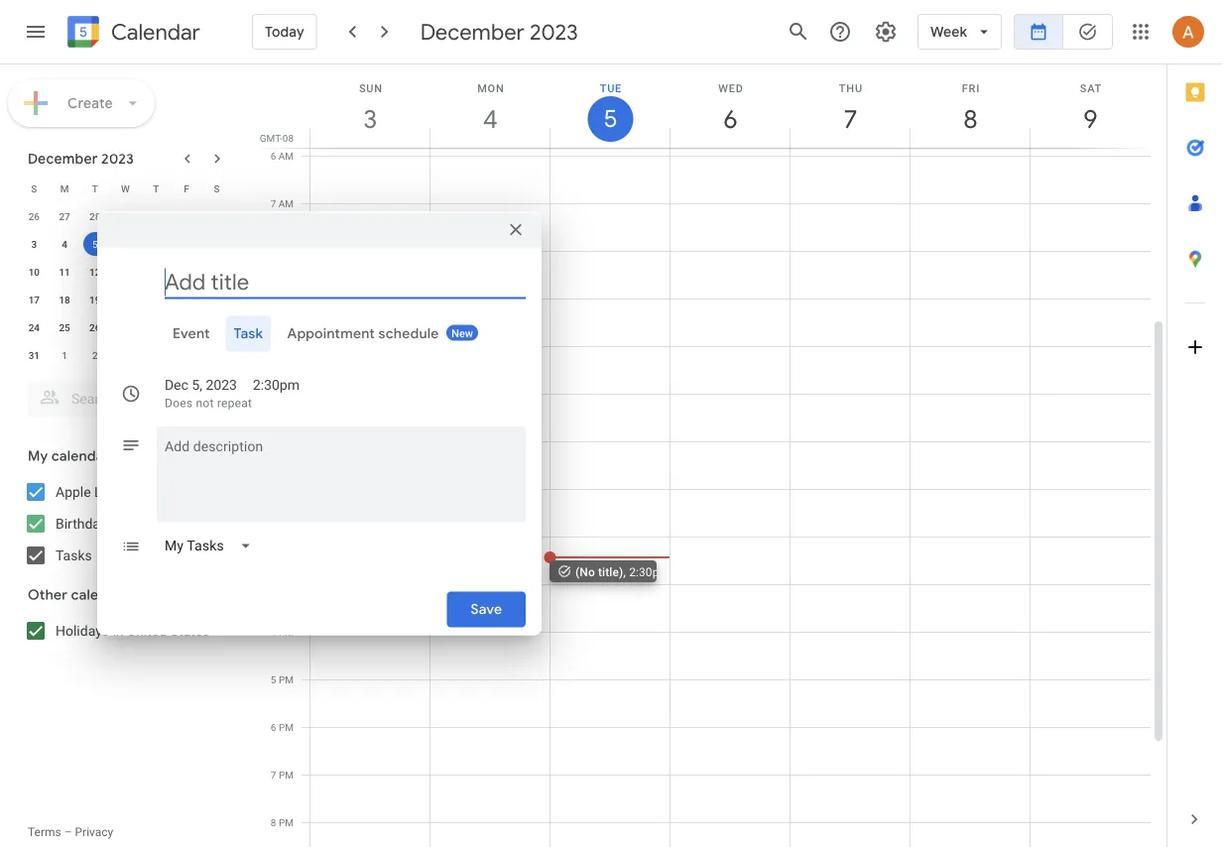 Task type: locate. For each thing, give the bounding box(es) containing it.
2023 up the w
[[101, 150, 134, 168]]

4 down mon
[[482, 103, 497, 135]]

3 up 10 element
[[31, 238, 37, 250]]

1 vertical spatial 30
[[211, 322, 223, 333]]

4
[[482, 103, 497, 135], [62, 238, 67, 250], [271, 626, 276, 638]]

calendars up apple lee
[[51, 448, 116, 465]]

event
[[173, 325, 210, 343]]

row
[[19, 175, 232, 202], [19, 202, 232, 230], [19, 230, 232, 258], [19, 258, 232, 286], [19, 286, 232, 314], [19, 314, 232, 341], [19, 341, 232, 369]]

task_alt button
[[1064, 8, 1113, 56]]

3 link
[[348, 96, 393, 142]]

privacy
[[75, 826, 113, 840]]

11 inside 11 element
[[59, 266, 70, 278]]

0 horizontal spatial s
[[31, 183, 37, 194]]

0 horizontal spatial 2023
[[101, 150, 134, 168]]

am right the task
[[279, 340, 294, 352]]

am down the 08
[[279, 150, 294, 162]]

1 row from the top
[[19, 175, 232, 202]]

24 element
[[22, 316, 46, 339]]

row containing s
[[19, 175, 232, 202]]

26 element
[[83, 316, 107, 339]]

terms link
[[28, 826, 61, 840]]

2 pm from the top
[[279, 626, 294, 638]]

0 vertical spatial calendars
[[51, 448, 116, 465]]

5 up '6 pm'
[[271, 674, 276, 686]]

5 row from the top
[[19, 286, 232, 314]]

17 element
[[22, 288, 46, 312]]

8 for 8 am
[[271, 245, 276, 257]]

3 column header
[[310, 65, 431, 148]]

january 2 element
[[83, 343, 107, 367]]

1 down f
[[184, 210, 189, 222]]

9 inside december 2023 grid
[[214, 238, 220, 250]]

other
[[28, 586, 68, 604]]

4 am from the top
[[279, 293, 294, 305]]

6 down 5 pm
[[271, 721, 276, 733]]

7 am
[[271, 197, 294, 209]]

sat 9
[[1080, 82, 1103, 135]]

pm down 5 pm
[[279, 721, 294, 733]]

t up november 28 element
[[92, 183, 98, 194]]

11 element
[[53, 260, 76, 284]]

6 down gmt-
[[271, 150, 276, 162]]

26 inside "element"
[[89, 322, 101, 333]]

0 vertical spatial 30
[[150, 210, 162, 222]]

1 horizontal spatial tab list
[[1168, 65, 1223, 792]]

6
[[722, 103, 737, 135], [271, 150, 276, 162], [123, 238, 128, 250], [271, 721, 276, 733]]

11 up 18
[[59, 266, 70, 278]]

1 vertical spatial 5
[[92, 238, 98, 250]]

30 right november 29 element
[[150, 210, 162, 222]]

6 pm from the top
[[279, 817, 294, 829]]

0 horizontal spatial 26
[[28, 210, 40, 222]]

am down 8 am
[[279, 293, 294, 305]]

0 vertical spatial 9
[[1083, 103, 1097, 135]]

0 horizontal spatial 5
[[92, 238, 98, 250]]

s right f
[[214, 183, 220, 194]]

7 down thu
[[843, 103, 857, 135]]

0 horizontal spatial 4
[[62, 238, 67, 250]]

0 vertical spatial 29
[[120, 210, 131, 222]]

row group containing 26
[[19, 202, 232, 369]]

3 down sun
[[362, 103, 376, 135]]

26 for november 26 element
[[28, 210, 40, 222]]

calendars inside my calendars dropdown button
[[51, 448, 116, 465]]

2:30pm right ,
[[629, 565, 670, 579]]

6 inside december 2023 grid
[[123, 238, 128, 250]]

3 pm from the top
[[279, 674, 294, 686]]

26
[[28, 210, 40, 222], [89, 322, 101, 333]]

november 30 element
[[144, 204, 168, 228]]

9 up task button
[[271, 293, 276, 305]]

2023
[[530, 18, 578, 46], [101, 150, 134, 168], [206, 377, 237, 393]]

8 down 7 pm
[[271, 817, 276, 829]]

0 vertical spatial 5
[[603, 103, 616, 134]]

other calendars button
[[4, 580, 246, 611]]

am for 6 am
[[279, 150, 294, 162]]

0 vertical spatial 26
[[28, 210, 40, 222]]

1 horizontal spatial 2
[[214, 210, 220, 222]]

1 vertical spatial 12
[[265, 436, 276, 448]]

calendars for other calendars
[[71, 586, 136, 604]]

8 link
[[948, 96, 994, 142]]

2 up 16 element
[[214, 210, 220, 222]]

december 2023
[[420, 18, 578, 46], [28, 150, 134, 168]]

appointment
[[287, 325, 375, 343]]

8 up 9 am
[[271, 245, 276, 257]]

row group
[[19, 202, 232, 369]]

12 up "19"
[[89, 266, 101, 278]]

row containing 3
[[19, 230, 232, 258]]

2:30pm down 10 am
[[253, 377, 300, 393]]

22 element
[[175, 288, 198, 312]]

am
[[279, 150, 294, 162], [279, 197, 294, 209], [279, 245, 294, 257], [279, 293, 294, 305], [279, 340, 294, 352], [279, 388, 294, 400]]

7 down '6 pm'
[[271, 769, 276, 781]]

23
[[211, 294, 223, 306]]

1 horizontal spatial 2023
[[206, 377, 237, 393]]

2 vertical spatial 5
[[271, 674, 276, 686]]

2
[[214, 210, 220, 222], [92, 349, 98, 361]]

am up 12 pm in the bottom of the page
[[279, 388, 294, 400]]

9 down sat
[[1083, 103, 1097, 135]]

1 vertical spatial 29
[[181, 322, 192, 333]]

(no
[[576, 565, 595, 579]]

0 vertical spatial 10
[[28, 266, 40, 278]]

2 row from the top
[[19, 202, 232, 230]]

0 horizontal spatial 9
[[214, 238, 220, 250]]

9
[[1083, 103, 1097, 135], [214, 238, 220, 250], [271, 293, 276, 305]]

create
[[67, 94, 113, 112]]

0 horizontal spatial december
[[28, 150, 98, 168]]

0 vertical spatial december 2023
[[420, 18, 578, 46]]

1 horizontal spatial 2:30pm
[[629, 565, 670, 579]]

my
[[28, 448, 48, 465]]

None field
[[157, 528, 268, 564]]

28
[[89, 210, 101, 222]]

0 horizontal spatial 2
[[92, 349, 98, 361]]

08
[[283, 132, 294, 144]]

7 inside row
[[153, 238, 159, 250]]

1 horizontal spatial december
[[420, 18, 525, 46]]

january 6 element
[[205, 343, 229, 367]]

1 horizontal spatial 4
[[271, 626, 276, 638]]

5 am from the top
[[279, 340, 294, 352]]

event button
[[165, 316, 218, 352]]

pm down '6 pm'
[[279, 769, 294, 781]]

29 inside 'element'
[[181, 322, 192, 333]]

25 element
[[53, 316, 76, 339]]

0 vertical spatial 2
[[214, 210, 220, 222]]

0 horizontal spatial 11
[[59, 266, 70, 278]]

10 for 10
[[28, 266, 40, 278]]

9 up 16 element
[[214, 238, 220, 250]]

pm for 8 pm
[[279, 817, 294, 829]]

pm up '6 pm'
[[279, 674, 294, 686]]

6 for 6
[[123, 238, 128, 250]]

2:30pm
[[253, 377, 300, 393], [629, 565, 670, 579]]

0 horizontal spatial 30
[[150, 210, 162, 222]]

0 horizontal spatial december 2023
[[28, 150, 134, 168]]

30 for "30" element
[[211, 322, 223, 333]]

appointment schedule
[[287, 325, 439, 343]]

8 for 8 pm
[[271, 817, 276, 829]]

title)
[[598, 565, 623, 579]]

31 element
[[22, 343, 46, 367]]

6 row from the top
[[19, 314, 232, 341]]

7
[[843, 103, 857, 135], [271, 197, 276, 209], [153, 238, 159, 250], [271, 769, 276, 781]]

1 horizontal spatial 29
[[181, 322, 192, 333]]

5 cell
[[80, 230, 110, 258]]

pm down 7 pm
[[279, 817, 294, 829]]

thu 7
[[839, 82, 863, 135]]

tab list
[[1168, 65, 1223, 792], [113, 316, 526, 352]]

calendar
[[111, 18, 200, 46]]

am down 6 am
[[279, 197, 294, 209]]

6 am from the top
[[279, 388, 294, 400]]

2 vertical spatial 4
[[271, 626, 276, 638]]

december up m
[[28, 150, 98, 168]]

1 am from the top
[[279, 150, 294, 162]]

1 horizontal spatial 9
[[271, 293, 276, 305]]

6 down the wed
[[722, 103, 737, 135]]

1 horizontal spatial 26
[[89, 322, 101, 333]]

10 am
[[265, 340, 294, 352]]

None search field
[[0, 373, 246, 417]]

tasks
[[56, 547, 92, 564]]

0 vertical spatial 3
[[362, 103, 376, 135]]

1 vertical spatial december
[[28, 150, 98, 168]]

11 for 11
[[59, 266, 70, 278]]

s
[[31, 183, 37, 194], [214, 183, 220, 194]]

t up november 30 element
[[153, 183, 159, 194]]

4 for 4
[[62, 238, 67, 250]]

calendars inside other calendars dropdown button
[[71, 586, 136, 604]]

1 horizontal spatial 11
[[265, 388, 276, 400]]

3
[[362, 103, 376, 135], [31, 238, 37, 250]]

my calendars button
[[4, 441, 246, 472]]

cell
[[141, 314, 171, 341], [141, 341, 171, 369]]

december 2023 up mon
[[420, 18, 578, 46]]

5 up 12 element
[[92, 238, 98, 250]]

november 26 element
[[22, 204, 46, 228]]

1 horizontal spatial 30
[[211, 322, 223, 333]]

6 down november 29 element
[[123, 238, 128, 250]]

2 horizontal spatial 4
[[482, 103, 497, 135]]

5, today element
[[83, 232, 107, 256]]

0 vertical spatial 2:30pm
[[253, 377, 300, 393]]

row containing 26
[[19, 202, 232, 230]]

apple
[[56, 484, 91, 500]]

0 horizontal spatial tab list
[[113, 316, 526, 352]]

5 inside "cell"
[[92, 238, 98, 250]]

0 vertical spatial 11
[[59, 266, 70, 278]]

1 vertical spatial 3
[[31, 238, 37, 250]]

pm for 7 pm
[[279, 769, 294, 781]]

29 for november 29 element
[[120, 210, 131, 222]]

29 down the w
[[120, 210, 131, 222]]

cell down 21 element
[[141, 314, 171, 341]]

1
[[184, 210, 189, 222], [62, 349, 67, 361]]

2 horizontal spatial 5
[[603, 103, 616, 134]]

2 t from the left
[[153, 183, 159, 194]]

2 am from the top
[[279, 197, 294, 209]]

7 link
[[828, 96, 874, 142]]

1 horizontal spatial 3
[[362, 103, 376, 135]]

2023 up the 5 column header
[[530, 18, 578, 46]]

14
[[150, 266, 162, 278]]

29
[[120, 210, 131, 222], [181, 322, 192, 333]]

3 row from the top
[[19, 230, 232, 258]]

pm up 5 pm
[[279, 626, 294, 638]]

8 down fri
[[963, 103, 977, 135]]

row containing 24
[[19, 314, 232, 341]]

5 down tue
[[603, 103, 616, 134]]

grid
[[254, 65, 1167, 847]]

holidays
[[56, 623, 109, 639]]

pm down 11 am
[[279, 436, 294, 448]]

1 horizontal spatial 12
[[265, 436, 276, 448]]

7 down november 30 element
[[153, 238, 159, 250]]

8 up 15 element
[[184, 238, 189, 250]]

january 1 element
[[53, 343, 76, 367]]

1 vertical spatial 1
[[62, 349, 67, 361]]

4 inside mon 4
[[482, 103, 497, 135]]

december 2023 up m
[[28, 150, 134, 168]]

new element
[[447, 325, 478, 341]]

settings menu image
[[874, 20, 898, 44]]

4 inside december 2023 grid
[[62, 238, 67, 250]]

holidays in united states
[[56, 623, 210, 639]]

0 vertical spatial 2023
[[530, 18, 578, 46]]

26 for 26 "element"
[[89, 322, 101, 333]]

30 element
[[205, 316, 229, 339]]

3 inside row
[[31, 238, 37, 250]]

4 down november 27 element
[[62, 238, 67, 250]]

0 horizontal spatial 10
[[28, 266, 40, 278]]

1 down 25 element
[[62, 349, 67, 361]]

11
[[59, 266, 70, 278], [265, 388, 276, 400]]

1 vertical spatial 10
[[265, 340, 276, 352]]

6 column header
[[670, 65, 791, 148]]

1 horizontal spatial 10
[[265, 340, 276, 352]]

1 vertical spatial calendars
[[71, 586, 136, 604]]

0 horizontal spatial 12
[[89, 266, 101, 278]]

8 inside row
[[184, 238, 189, 250]]

6 inside wed 6
[[722, 103, 737, 135]]

2 down 26 "element"
[[92, 349, 98, 361]]

3 am from the top
[[279, 245, 294, 257]]

2 cell from the top
[[141, 341, 171, 369]]

4 pm from the top
[[279, 721, 294, 733]]

today
[[265, 23, 304, 41]]

terms – privacy
[[28, 826, 113, 840]]

5 pm
[[271, 674, 294, 686]]

7 for 7
[[153, 238, 159, 250]]

tab list containing event
[[113, 316, 526, 352]]

1 vertical spatial 11
[[265, 388, 276, 400]]

week
[[931, 23, 968, 41]]

dec
[[165, 377, 188, 393]]

9 for 9
[[214, 238, 220, 250]]

2 vertical spatial 9
[[271, 293, 276, 305]]

1 pm from the top
[[279, 436, 294, 448]]

s up november 26 element
[[31, 183, 37, 194]]

0 horizontal spatial 2:30pm
[[253, 377, 300, 393]]

1 vertical spatial 2:30pm
[[629, 565, 670, 579]]

0 horizontal spatial t
[[92, 183, 98, 194]]

29 down '22'
[[181, 322, 192, 333]]

new
[[452, 327, 473, 340]]

1 horizontal spatial 1
[[184, 210, 189, 222]]

7 row from the top
[[19, 341, 232, 369]]

5 pm from the top
[[279, 769, 294, 781]]

11 right the repeat
[[265, 388, 276, 400]]

26 down "19"
[[89, 322, 101, 333]]

7 up 8 am
[[271, 197, 276, 209]]

1 vertical spatial 2023
[[101, 150, 134, 168]]

november 28 element
[[83, 204, 107, 228]]

sun 3
[[359, 82, 383, 135]]

1 vertical spatial 9
[[214, 238, 220, 250]]

am for 9 am
[[279, 293, 294, 305]]

1 vertical spatial 26
[[89, 322, 101, 333]]

date_range
[[1029, 22, 1049, 42]]

15 element
[[175, 260, 198, 284]]

12 down 11 am
[[265, 436, 276, 448]]

10 inside december 2023 grid
[[28, 266, 40, 278]]

december up mon
[[420, 18, 525, 46]]

1 vertical spatial 4
[[62, 238, 67, 250]]

1 horizontal spatial 5
[[271, 674, 276, 686]]

0 horizontal spatial 3
[[31, 238, 37, 250]]

4 up 5 pm
[[271, 626, 276, 638]]

does not repeat
[[165, 396, 252, 410]]

26 left 27
[[28, 210, 40, 222]]

1 horizontal spatial s
[[214, 183, 220, 194]]

0 vertical spatial 12
[[89, 266, 101, 278]]

2023 up does not repeat at the top of page
[[206, 377, 237, 393]]

today button
[[252, 8, 317, 56]]

0 vertical spatial 4
[[482, 103, 497, 135]]

0 horizontal spatial 29
[[120, 210, 131, 222]]

10 right the task
[[265, 340, 276, 352]]

22
[[181, 294, 192, 306]]

wed
[[719, 82, 744, 94]]

mon
[[477, 82, 505, 94]]

30 right event on the left top of page
[[211, 322, 223, 333]]

wed 6
[[719, 82, 744, 135]]

1 cell from the top
[[141, 314, 171, 341]]

calendars up the in
[[71, 586, 136, 604]]

date_range button
[[1014, 8, 1064, 56]]

10
[[28, 266, 40, 278], [265, 340, 276, 352]]

12 inside 12 element
[[89, 266, 101, 278]]

cell left january 5 element
[[141, 341, 171, 369]]

5
[[603, 103, 616, 134], [92, 238, 98, 250], [271, 674, 276, 686]]

am for 10 am
[[279, 340, 294, 352]]

1 horizontal spatial t
[[153, 183, 159, 194]]

dec 5, 2023
[[165, 377, 237, 393]]

5 for 5, today element
[[92, 238, 98, 250]]

4 row from the top
[[19, 258, 232, 286]]

december
[[420, 18, 525, 46], [28, 150, 98, 168]]

10 up 17
[[28, 266, 40, 278]]

am up 9 am
[[279, 245, 294, 257]]

sun
[[359, 82, 383, 94]]

12
[[89, 266, 101, 278], [265, 436, 276, 448]]

,
[[623, 565, 626, 579]]

2 horizontal spatial 9
[[1083, 103, 1097, 135]]



Task type: describe. For each thing, give the bounding box(es) containing it.
6 link
[[708, 96, 754, 142]]

schedule
[[379, 325, 439, 343]]

6 for 6 pm
[[271, 721, 276, 733]]

f
[[184, 183, 189, 194]]

9 for 9 am
[[271, 293, 276, 305]]

row containing 17
[[19, 286, 232, 314]]

5 inside tue 5
[[603, 103, 616, 134]]

repeat
[[217, 396, 252, 410]]

fri 8
[[962, 82, 981, 135]]

12 pm
[[265, 436, 294, 448]]

w
[[121, 183, 130, 194]]

sat
[[1080, 82, 1103, 94]]

0 horizontal spatial 1
[[62, 349, 67, 361]]

9 am
[[271, 293, 294, 305]]

3 inside sun 3
[[362, 103, 376, 135]]

cell for 26
[[141, 314, 171, 341]]

2:30pm inside 'grid'
[[629, 565, 670, 579]]

create button
[[8, 79, 155, 127]]

6 am
[[271, 150, 294, 162]]

am for 11 am
[[279, 388, 294, 400]]

9 column header
[[1030, 65, 1151, 148]]

birthdays
[[56, 516, 114, 532]]

calendar heading
[[107, 18, 200, 46]]

pm for 12 pm
[[279, 436, 294, 448]]

4 for 4 pm
[[271, 626, 276, 638]]

november 29 element
[[114, 204, 137, 228]]

18
[[59, 294, 70, 306]]

calendars for my calendars
[[51, 448, 116, 465]]

2 s from the left
[[214, 183, 220, 194]]

november 27 element
[[53, 204, 76, 228]]

task_alt
[[1078, 22, 1098, 42]]

23 element
[[205, 288, 229, 312]]

other calendars
[[28, 586, 136, 604]]

1 vertical spatial 2
[[92, 349, 98, 361]]

am for 7 am
[[279, 197, 294, 209]]

4 column header
[[430, 65, 551, 148]]

terms
[[28, 826, 61, 840]]

task
[[234, 325, 263, 343]]

tue
[[600, 82, 622, 94]]

pm for 5 pm
[[279, 674, 294, 686]]

17
[[28, 294, 40, 306]]

thu
[[839, 82, 863, 94]]

12 for 12 pm
[[265, 436, 276, 448]]

fri
[[962, 82, 981, 94]]

task button
[[226, 316, 271, 352]]

tue 5
[[600, 82, 622, 134]]

Search for people text field
[[40, 381, 214, 417]]

7 for 7 pm
[[271, 769, 276, 781]]

cell for 2
[[141, 341, 171, 369]]

0 vertical spatial 1
[[184, 210, 189, 222]]

19 element
[[83, 288, 107, 312]]

7 inside thu 7
[[843, 103, 857, 135]]

21
[[150, 294, 162, 306]]

8 column header
[[910, 65, 1031, 148]]

my calendars
[[28, 448, 116, 465]]

8 inside the 'fri 8'
[[963, 103, 977, 135]]

2 horizontal spatial 2023
[[530, 18, 578, 46]]

5 column header
[[550, 65, 671, 148]]

24
[[28, 322, 40, 333]]

1 horizontal spatial december 2023
[[420, 18, 578, 46]]

27
[[59, 210, 70, 222]]

(no title) , 2:30pm
[[576, 565, 670, 579]]

pm for 6 pm
[[279, 721, 294, 733]]

25
[[59, 322, 70, 333]]

29 element
[[175, 316, 198, 339]]

10 element
[[22, 260, 46, 284]]

december 2023 grid
[[19, 175, 232, 369]]

grid containing 3
[[254, 65, 1167, 847]]

2 vertical spatial 2023
[[206, 377, 237, 393]]

5,
[[192, 377, 202, 393]]

0 vertical spatial december
[[420, 18, 525, 46]]

14 element
[[144, 260, 168, 284]]

apple lee
[[56, 484, 117, 500]]

7 column header
[[790, 65, 911, 148]]

10 for 10 am
[[265, 340, 276, 352]]

5 for 5 pm
[[271, 674, 276, 686]]

Add title text field
[[165, 267, 526, 297]]

states
[[170, 623, 210, 639]]

9 inside sat 9
[[1083, 103, 1097, 135]]

12 for 12
[[89, 266, 101, 278]]

4 pm
[[271, 626, 294, 638]]

16
[[211, 266, 223, 278]]

1 t from the left
[[92, 183, 98, 194]]

29 for 29 'element'
[[181, 322, 192, 333]]

mon 4
[[477, 82, 505, 135]]

19
[[89, 294, 101, 306]]

does
[[165, 396, 193, 410]]

4 link
[[468, 96, 514, 142]]

9 link
[[1068, 96, 1114, 142]]

8 pm
[[271, 817, 294, 829]]

january 5 element
[[175, 343, 198, 367]]

in
[[113, 623, 124, 639]]

lee
[[94, 484, 117, 500]]

1 s from the left
[[31, 183, 37, 194]]

gmt-08
[[260, 132, 294, 144]]

21 element
[[144, 288, 168, 312]]

5 link
[[588, 96, 634, 142]]

12 element
[[83, 260, 107, 284]]

15
[[181, 266, 192, 278]]

11 for 11 am
[[265, 388, 276, 400]]

7 pm
[[271, 769, 294, 781]]

31
[[28, 349, 40, 361]]

Add description text field
[[157, 435, 526, 507]]

row containing 31
[[19, 341, 232, 369]]

30 for november 30 element
[[150, 210, 162, 222]]

row containing 10
[[19, 258, 232, 286]]

7 for 7 am
[[271, 197, 276, 209]]

m
[[60, 183, 69, 194]]

6 for 6 am
[[271, 150, 276, 162]]

calendar element
[[64, 12, 200, 56]]

main drawer image
[[24, 20, 48, 44]]

am for 8 am
[[279, 245, 294, 257]]

11 am
[[265, 388, 294, 400]]

8 for 8
[[184, 238, 189, 250]]

1 vertical spatial december 2023
[[28, 150, 134, 168]]

not
[[196, 396, 214, 410]]

16 element
[[205, 260, 229, 284]]

week button
[[918, 8, 1002, 56]]

6 pm
[[271, 721, 294, 733]]

gmt-
[[260, 132, 283, 144]]

pm for 4 pm
[[279, 626, 294, 638]]

my calendars list
[[4, 476, 246, 572]]

united
[[127, 623, 167, 639]]

18 element
[[53, 288, 76, 312]]

8 am
[[271, 245, 294, 257]]

–
[[64, 826, 72, 840]]

privacy link
[[75, 826, 113, 840]]



Task type: vqa. For each thing, say whether or not it's contained in the screenshot.
first tree from the top
no



